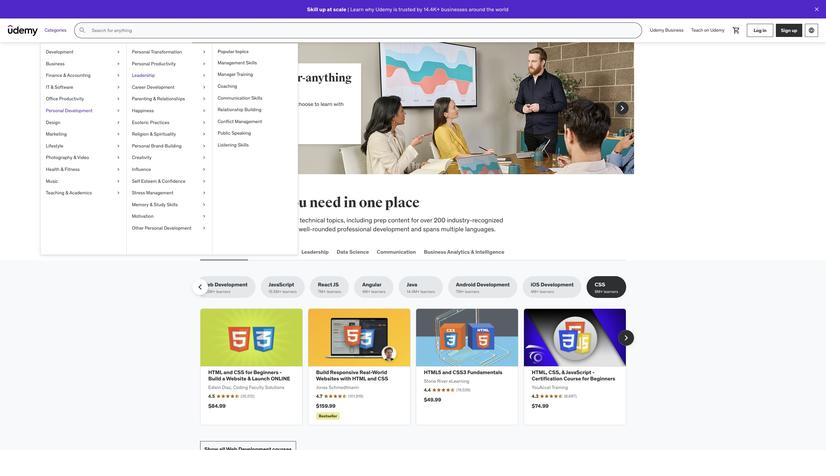Task type: vqa. For each thing, say whether or not it's contained in the screenshot.


Task type: describe. For each thing, give the bounding box(es) containing it.
14.4k+
[[424, 6, 440, 12]]

xsmall image for leadership
[[202, 72, 207, 79]]

why for teams
[[234, 101, 244, 107]]

self
[[132, 178, 140, 184]]

personal brand building link
[[127, 140, 212, 152]]

public speaking link
[[212, 127, 298, 139]]

javascript inside html, css, & javascript - certification course for beginners
[[566, 369, 592, 375]]

professional
[[337, 225, 372, 233]]

xsmall image for finance & accounting
[[116, 72, 121, 79]]

transformation
[[151, 49, 182, 55]]

for inside covering critical workplace skills to technical topics, including prep content for over 200 industry-recognized certifications, our catalog supports well-rounded professional development and spans multiple languages.
[[411, 216, 419, 224]]

software
[[55, 84, 73, 90]]

leadership button
[[300, 244, 330, 260]]

marketing link
[[41, 128, 126, 140]]

relationships
[[157, 96, 185, 102]]

topics,
[[327, 216, 345, 224]]

management skills
[[218, 60, 257, 66]]

training
[[237, 71, 253, 77]]

1 horizontal spatial the
[[487, 6, 494, 12]]

Search for anything text field
[[91, 25, 634, 36]]

a inside html and css for beginners - build a website & launch online
[[222, 375, 225, 382]]

certifications
[[260, 248, 294, 255]]

& inside finance & accounting "link"
[[63, 72, 66, 78]]

popular
[[218, 49, 234, 54]]

communication skills link
[[212, 92, 298, 104]]

teaching
[[46, 190, 64, 196]]

around
[[469, 6, 486, 12]]

in inside the log in link
[[763, 27, 767, 33]]

development for ios development 4m+ learners
[[541, 281, 574, 288]]

0 vertical spatial skills
[[245, 194, 281, 211]]

creativity link
[[127, 152, 212, 164]]

ios
[[531, 281, 540, 288]]

xsmall image for business
[[116, 61, 121, 67]]

communication skills
[[218, 95, 262, 101]]

4m+ inside ios development 4m+ learners
[[531, 289, 539, 294]]

learners inside ios development 4m+ learners
[[540, 289, 554, 294]]

learners inside web development 12.2m+ learners
[[216, 289, 231, 294]]

photography
[[46, 155, 72, 160]]

14.4m+
[[407, 289, 420, 294]]

4m+ inside the angular 4m+ learners
[[362, 289, 371, 294]]

memory & study skills
[[132, 202, 178, 207]]

management for stress management
[[146, 190, 173, 196]]

development for career development
[[147, 84, 174, 90]]

recognized
[[473, 216, 504, 224]]

1 vertical spatial the
[[222, 194, 243, 211]]

religion & spirituality link
[[127, 128, 212, 140]]

place
[[385, 194, 420, 211]]

esoteric practices link
[[127, 117, 212, 128]]

other personal development link
[[127, 222, 212, 234]]

200
[[434, 216, 446, 224]]

building inside "link"
[[165, 143, 182, 149]]

it for it & software
[[46, 84, 50, 90]]

xsmall image for memory & study skills
[[202, 202, 207, 208]]

it certifications
[[255, 248, 294, 255]]

xsmall image for marketing
[[116, 131, 121, 138]]

xsmall image for it & software
[[116, 84, 121, 91]]

businesses
[[441, 6, 468, 12]]

finance & accounting
[[46, 72, 91, 78]]

esteem
[[141, 178, 157, 184]]

build inside html and css for beginners - build a website & launch online
[[208, 375, 221, 382]]

udemy image
[[8, 25, 38, 36]]

7m+ for react js
[[318, 289, 326, 294]]

leadership element
[[212, 44, 298, 255]]

conflict management link
[[212, 116, 298, 127]]

it & software link
[[41, 81, 126, 93]]

skills inside memory & study skills link
[[167, 202, 178, 207]]

to inside the build ready-for-anything teams see why leading organizations choose to learn with udemy business.
[[315, 101, 320, 107]]

personal brand building
[[132, 143, 182, 149]]

& inside parenting & relationships link
[[153, 96, 156, 102]]

1 vertical spatial next image
[[621, 332, 632, 343]]

catalog
[[250, 225, 271, 233]]

xsmall image for parenting & relationships
[[202, 96, 207, 102]]

web for web development
[[201, 248, 213, 255]]

xsmall image for lifestyle
[[116, 143, 121, 149]]

0 vertical spatial management
[[218, 60, 245, 66]]

at
[[327, 6, 332, 12]]

development down motivation link
[[164, 225, 192, 231]]

trusted
[[399, 6, 416, 12]]

- inside html and css for beginners - build a website & launch online
[[280, 369, 282, 375]]

css inside html and css for beginners - build a website & launch online
[[234, 369, 244, 375]]

development for web development 12.2m+ learners
[[215, 281, 248, 288]]

- inside html, css, & javascript - certification course for beginners
[[593, 369, 595, 375]]

learners inside android development 7m+ learners
[[465, 289, 480, 294]]

xsmall image for music
[[116, 178, 121, 184]]

personal for personal transformation
[[132, 49, 150, 55]]

industry-
[[447, 216, 473, 224]]

anything
[[306, 71, 352, 85]]

teaching & academics
[[46, 190, 92, 196]]

creativity
[[132, 155, 152, 160]]

websites
[[316, 375, 339, 382]]

xsmall image for self esteem & confidence
[[202, 178, 207, 184]]

xsmall image for office productivity
[[116, 96, 121, 102]]

leading
[[245, 101, 262, 107]]

over
[[421, 216, 433, 224]]

relationship
[[218, 107, 243, 113]]

choose a language image
[[809, 27, 815, 34]]

angular
[[362, 281, 382, 288]]

business for business
[[46, 61, 65, 67]]

react js 7m+ learners
[[318, 281, 341, 294]]

academics
[[69, 190, 92, 196]]

beginners inside html and css for beginners - build a website & launch online
[[254, 369, 279, 375]]

build responsive real-world websites with html and css
[[316, 369, 388, 382]]

for inside html, css, & javascript - certification course for beginners
[[582, 375, 589, 382]]

design
[[46, 119, 60, 125]]

scale
[[333, 6, 347, 12]]

java
[[407, 281, 417, 288]]

& inside memory & study skills link
[[150, 202, 153, 207]]

accounting
[[67, 72, 91, 78]]

teach
[[692, 27, 704, 33]]

fundamentals
[[468, 369, 503, 375]]

xsmall image for stress management
[[202, 190, 207, 196]]

teach on udemy
[[692, 27, 725, 33]]

business.
[[242, 108, 264, 115]]

other
[[132, 225, 144, 231]]

to inside covering critical workplace skills to technical topics, including prep content for over 200 industry-recognized certifications, our catalog supports well-rounded professional development and spans multiple languages.
[[293, 216, 298, 224]]

intelligence
[[476, 248, 505, 255]]

building inside leadership element
[[245, 107, 262, 113]]

fitness
[[65, 166, 80, 172]]

request a demo
[[228, 125, 267, 131]]

public speaking
[[218, 130, 251, 136]]

skills for management skills
[[246, 60, 257, 66]]

ready-
[[254, 71, 287, 85]]

for inside html and css for beginners - build a website & launch online
[[246, 369, 252, 375]]

religion
[[132, 131, 149, 137]]

xsmall image for happiness
[[202, 108, 207, 114]]

& inside business analytics & intelligence button
[[471, 248, 475, 255]]

esoteric
[[132, 119, 149, 125]]

log in link
[[747, 24, 774, 37]]

world
[[372, 369, 387, 375]]

web development 12.2m+ learners
[[202, 281, 248, 294]]

career
[[132, 84, 146, 90]]

javascript inside javascript 15.5m+ learners
[[269, 281, 294, 288]]

up for sign
[[792, 27, 798, 33]]

supports
[[272, 225, 297, 233]]

java 14.4m+ learners
[[407, 281, 435, 294]]

react
[[318, 281, 332, 288]]

0 vertical spatial a
[[249, 125, 252, 131]]

learners inside react js 7m+ learners
[[327, 289, 341, 294]]

career development link
[[127, 81, 212, 93]]

css 9m+ learners
[[595, 281, 619, 294]]

other personal development
[[132, 225, 192, 231]]

with inside the build ready-for-anything teams see why leading organizations choose to learn with udemy business.
[[334, 101, 344, 107]]

teams
[[224, 84, 255, 98]]

stress
[[132, 190, 145, 196]]

happiness link
[[127, 105, 212, 117]]

categories button
[[41, 22, 70, 38]]

leadership for leadership button
[[302, 248, 329, 255]]

skills for communication skills
[[251, 95, 262, 101]]

development for android development 7m+ learners
[[477, 281, 510, 288]]

data science
[[337, 248, 369, 255]]

css,
[[549, 369, 561, 375]]

sign
[[781, 27, 791, 33]]

xsmall image for design
[[116, 119, 121, 126]]

previous image inside topic filters element
[[195, 282, 205, 292]]

carousel element containing build ready-for-anything teams
[[192, 42, 634, 174]]

on
[[705, 27, 710, 33]]



Task type: locate. For each thing, give the bounding box(es) containing it.
1 vertical spatial leadership
[[302, 248, 329, 255]]

beginners right website
[[254, 369, 279, 375]]

1 horizontal spatial in
[[763, 27, 767, 33]]

communication inside "link"
[[218, 95, 250, 101]]

personal inside "link"
[[132, 143, 150, 149]]

leadership inside button
[[302, 248, 329, 255]]

& inside 'teaching & academics' link
[[65, 190, 68, 196]]

2 4m+ from the left
[[531, 289, 539, 294]]

workplace
[[247, 216, 276, 224]]

close image
[[814, 6, 821, 13]]

coaching
[[218, 83, 237, 89]]

popular topics
[[218, 49, 249, 54]]

- right the course
[[593, 369, 595, 375]]

2 - from the left
[[593, 369, 595, 375]]

submit search image
[[79, 26, 87, 34]]

- right launch
[[280, 369, 282, 375]]

3 learners from the left
[[327, 289, 341, 294]]

xsmall image for esoteric practices
[[202, 119, 207, 126]]

0 horizontal spatial in
[[344, 194, 357, 211]]

management for conflict management
[[235, 118, 262, 124]]

communication inside button
[[377, 248, 416, 255]]

music
[[46, 178, 58, 184]]

development down categories dropdown button
[[46, 49, 73, 55]]

influence link
[[127, 164, 212, 175]]

personal down religion
[[132, 143, 150, 149]]

0 vertical spatial leadership
[[132, 72, 155, 78]]

categories
[[45, 27, 66, 33]]

-
[[280, 369, 282, 375], [593, 369, 595, 375]]

1 horizontal spatial javascript
[[566, 369, 592, 375]]

0 vertical spatial next image
[[617, 103, 628, 114]]

& left study
[[150, 202, 153, 207]]

web inside web development 12.2m+ learners
[[202, 281, 214, 288]]

xsmall image inside motivation link
[[202, 213, 207, 220]]

leadership up the career on the top
[[132, 72, 155, 78]]

& inside it & software link
[[51, 84, 54, 90]]

personal
[[132, 49, 150, 55], [132, 61, 150, 67], [46, 108, 64, 113], [132, 143, 150, 149], [145, 225, 163, 231]]

xsmall image for personal productivity
[[202, 61, 207, 67]]

xsmall image inside 'influence' link
[[202, 166, 207, 173]]

css left launch
[[234, 369, 244, 375]]

skills down "speaking"
[[238, 142, 249, 148]]

a left website
[[222, 375, 225, 382]]

0 horizontal spatial business
[[46, 61, 65, 67]]

javascript right css,
[[566, 369, 592, 375]]

& right teaching
[[65, 190, 68, 196]]

leadership for leadership link in the top left of the page
[[132, 72, 155, 78]]

development for web development
[[214, 248, 247, 255]]

productivity for personal productivity
[[151, 61, 176, 67]]

see
[[224, 101, 233, 107]]

management down popular topics
[[218, 60, 245, 66]]

xsmall image for teaching & academics
[[116, 190, 121, 196]]

for left online
[[246, 369, 252, 375]]

development inside "link"
[[46, 49, 73, 55]]

world
[[496, 6, 509, 12]]

in up including
[[344, 194, 357, 211]]

android
[[456, 281, 476, 288]]

lifestyle link
[[41, 140, 126, 152]]

1 vertical spatial with
[[340, 375, 351, 382]]

learners inside javascript 15.5m+ learners
[[283, 289, 297, 294]]

it up office
[[46, 84, 50, 90]]

practices
[[150, 119, 169, 125]]

topic filters element
[[192, 276, 626, 298]]

web up 12.2m+
[[202, 281, 214, 288]]

0 horizontal spatial build
[[208, 375, 221, 382]]

development right ios
[[541, 281, 574, 288]]

xsmall image for religion & spirituality
[[202, 131, 207, 138]]

development inside ios development 4m+ learners
[[541, 281, 574, 288]]

xsmall image for influence
[[202, 166, 207, 173]]

css up 9m+
[[595, 281, 606, 288]]

web down certifications, on the left
[[201, 248, 213, 255]]

1 horizontal spatial leadership
[[302, 248, 329, 255]]

html5 and css3 fundamentals
[[424, 369, 503, 375]]

communication button
[[376, 244, 417, 260]]

7m+ down android
[[456, 289, 464, 294]]

html left website
[[208, 369, 222, 375]]

7 learners from the left
[[540, 289, 554, 294]]

7m+ inside react js 7m+ learners
[[318, 289, 326, 294]]

2 horizontal spatial build
[[316, 369, 329, 375]]

xsmall image for other personal development
[[202, 225, 207, 231]]

2 7m+ from the left
[[456, 289, 464, 294]]

html left world
[[352, 375, 366, 382]]

udemy inside the build ready-for-anything teams see why leading organizations choose to learn with udemy business.
[[224, 108, 241, 115]]

& inside the religion & spirituality link
[[150, 131, 153, 137]]

1 vertical spatial previous image
[[195, 282, 205, 292]]

skills up supports
[[277, 216, 291, 224]]

sign up link
[[776, 24, 803, 37]]

xsmall image inside leadership link
[[202, 72, 207, 79]]

music link
[[41, 175, 126, 187]]

0 vertical spatial to
[[315, 101, 320, 107]]

shopping cart with 0 items image
[[733, 26, 741, 34]]

it for it certifications
[[255, 248, 259, 255]]

0 horizontal spatial javascript
[[269, 281, 294, 288]]

personal right other in the left of the page
[[145, 225, 163, 231]]

business down "spans"
[[424, 248, 446, 255]]

and inside build responsive real-world websites with html and css
[[368, 375, 377, 382]]

development down office productivity link
[[65, 108, 93, 113]]

all the skills you need in one place
[[200, 194, 420, 211]]

1 vertical spatial javascript
[[566, 369, 592, 375]]

personal transformation link
[[127, 46, 212, 58]]

xsmall image inside photography & video link
[[116, 155, 121, 161]]

business inside business analytics & intelligence button
[[424, 248, 446, 255]]

communication for communication
[[377, 248, 416, 255]]

2 vertical spatial business
[[424, 248, 446, 255]]

productivity for office productivity
[[59, 96, 84, 102]]

with right learn
[[334, 101, 344, 107]]

xsmall image
[[116, 49, 121, 55], [202, 61, 207, 67], [116, 72, 121, 79], [116, 84, 121, 91], [202, 84, 207, 91], [116, 96, 121, 102], [202, 96, 207, 102], [116, 108, 121, 114], [202, 108, 207, 114], [116, 131, 121, 138], [116, 155, 121, 161], [202, 155, 207, 161]]

0 horizontal spatial html
[[208, 369, 222, 375]]

xsmall image inside other personal development link
[[202, 225, 207, 231]]

build inside build responsive real-world websites with html and css
[[316, 369, 329, 375]]

1 vertical spatial productivity
[[59, 96, 84, 102]]

skills inside 'communication skills' "link"
[[251, 95, 262, 101]]

it
[[46, 84, 50, 90], [255, 248, 259, 255]]

& right analytics
[[471, 248, 475, 255]]

1 vertical spatial up
[[792, 27, 798, 33]]

and inside html and css for beginners - build a website & launch online
[[224, 369, 233, 375]]

1 horizontal spatial building
[[245, 107, 262, 113]]

1 horizontal spatial build
[[224, 71, 252, 85]]

1 horizontal spatial business
[[424, 248, 446, 255]]

website
[[226, 375, 247, 382]]

build ready-for-anything teams see why leading organizations choose to learn with udemy business.
[[224, 71, 352, 115]]

next image
[[617, 103, 628, 114], [621, 332, 632, 343]]

0 vertical spatial why
[[365, 6, 374, 12]]

up for skill
[[320, 6, 326, 12]]

including
[[347, 216, 372, 224]]

1 4m+ from the left
[[362, 289, 371, 294]]

1 horizontal spatial a
[[249, 125, 252, 131]]

organizations
[[263, 101, 295, 107]]

1 vertical spatial why
[[234, 101, 244, 107]]

web for web development 12.2m+ learners
[[202, 281, 214, 288]]

you
[[284, 194, 307, 211]]

1 horizontal spatial html
[[352, 375, 366, 382]]

js
[[333, 281, 339, 288]]

css right real-
[[378, 375, 388, 382]]

why inside the build ready-for-anything teams see why leading organizations choose to learn with udemy business.
[[234, 101, 244, 107]]

development link
[[41, 46, 126, 58]]

finance & accounting link
[[41, 70, 126, 81]]

parenting & relationships link
[[127, 93, 212, 105]]

skills inside listening skills 'link'
[[238, 142, 249, 148]]

0 vertical spatial javascript
[[269, 281, 294, 288]]

1 horizontal spatial productivity
[[151, 61, 176, 67]]

& up office
[[51, 84, 54, 90]]

personal up the design
[[46, 108, 64, 113]]

0 vertical spatial in
[[763, 27, 767, 33]]

build responsive real-world websites with html and css link
[[316, 369, 388, 382]]

xsmall image
[[202, 49, 207, 55], [116, 61, 121, 67], [202, 72, 207, 79], [116, 119, 121, 126], [202, 119, 207, 126], [202, 131, 207, 138], [116, 143, 121, 149], [202, 143, 207, 149], [116, 166, 121, 173], [202, 166, 207, 173], [116, 178, 121, 184], [202, 178, 207, 184], [116, 190, 121, 196], [202, 190, 207, 196], [202, 202, 207, 208], [202, 213, 207, 220], [202, 225, 207, 231]]

html and css for beginners - build a website & launch online
[[208, 369, 290, 382]]

business left teach
[[666, 27, 684, 33]]

listening skills
[[218, 142, 249, 148]]

2 horizontal spatial business
[[666, 27, 684, 33]]

& right finance
[[63, 72, 66, 78]]

css
[[595, 281, 606, 288], [234, 369, 244, 375], [378, 375, 388, 382]]

our
[[240, 225, 249, 233]]

esoteric practices
[[132, 119, 169, 125]]

& left launch
[[248, 375, 251, 382]]

1 horizontal spatial 4m+
[[531, 289, 539, 294]]

0 vertical spatial communication
[[218, 95, 250, 101]]

4 learners from the left
[[371, 289, 386, 294]]

1 horizontal spatial for
[[411, 216, 419, 224]]

up
[[320, 6, 326, 12], [792, 27, 798, 33]]

learners inside the angular 4m+ learners
[[371, 289, 386, 294]]

html inside html and css for beginners - build a website & launch online
[[208, 369, 222, 375]]

communication up relationship
[[218, 95, 250, 101]]

skills down coaching link
[[251, 95, 262, 101]]

xsmall image inside development "link"
[[116, 49, 121, 55]]

& right 'health'
[[61, 166, 64, 172]]

management
[[218, 60, 245, 66], [235, 118, 262, 124], [146, 190, 173, 196]]

xsmall image inside esoteric practices link
[[202, 119, 207, 126]]

xsmall image inside it & software link
[[116, 84, 121, 91]]

xsmall image inside the religion & spirituality link
[[202, 131, 207, 138]]

0 vertical spatial business
[[666, 27, 684, 33]]

0 vertical spatial carousel element
[[192, 42, 634, 174]]

business
[[666, 27, 684, 33], [46, 61, 65, 67], [424, 248, 446, 255]]

leadership down rounded on the left
[[302, 248, 329, 255]]

web development
[[201, 248, 247, 255]]

teach on udemy link
[[688, 22, 729, 38]]

listening
[[218, 142, 237, 148]]

0 horizontal spatial communication
[[218, 95, 250, 101]]

xsmall image inside the happiness 'link'
[[202, 108, 207, 114]]

skills up manager training link
[[246, 60, 257, 66]]

& inside html, css, & javascript - certification course for beginners
[[562, 369, 565, 375]]

personal for personal brand building
[[132, 143, 150, 149]]

4m+
[[362, 289, 371, 294], [531, 289, 539, 294]]

html5
[[424, 369, 441, 375]]

0 vertical spatial productivity
[[151, 61, 176, 67]]

xsmall image inside personal brand building "link"
[[202, 143, 207, 149]]

development down certifications, on the left
[[214, 248, 247, 255]]

responsive
[[330, 369, 359, 375]]

it inside button
[[255, 248, 259, 255]]

& inside self esteem & confidence link
[[158, 178, 161, 184]]

xsmall image for motivation
[[202, 213, 207, 220]]

management up request a demo
[[235, 118, 262, 124]]

management up study
[[146, 190, 173, 196]]

build for teams
[[224, 71, 252, 85]]

real-
[[360, 369, 372, 375]]

personal productivity
[[132, 61, 176, 67]]

communication for communication skills
[[218, 95, 250, 101]]

1 vertical spatial communication
[[377, 248, 416, 255]]

the up the critical
[[222, 194, 243, 211]]

building down the religion & spirituality link
[[165, 143, 182, 149]]

business inside udemy business link
[[666, 27, 684, 33]]

in right log at top
[[763, 27, 767, 33]]

personal up personal productivity
[[132, 49, 150, 55]]

design link
[[41, 117, 126, 128]]

1 vertical spatial business
[[46, 61, 65, 67]]

the left the "world" at the top
[[487, 6, 494, 12]]

&
[[63, 72, 66, 78], [51, 84, 54, 90], [153, 96, 156, 102], [150, 131, 153, 137], [73, 155, 76, 160], [61, 166, 64, 172], [158, 178, 161, 184], [65, 190, 68, 196], [150, 202, 153, 207], [471, 248, 475, 255], [562, 369, 565, 375], [248, 375, 251, 382]]

& right esteem
[[158, 178, 161, 184]]

to up supports
[[293, 216, 298, 224]]

beginners inside html, css, & javascript - certification course for beginners
[[590, 375, 616, 382]]

parenting
[[132, 96, 152, 102]]

5 learners from the left
[[421, 289, 435, 294]]

to left learn
[[315, 101, 320, 107]]

xsmall image inside 'music' "link"
[[116, 178, 121, 184]]

0 horizontal spatial 4m+
[[362, 289, 371, 294]]

learners inside css 9m+ learners
[[604, 289, 619, 294]]

topics
[[235, 49, 249, 54]]

skills
[[245, 194, 281, 211], [277, 216, 291, 224]]

photography & video
[[46, 155, 89, 160]]

memory & study skills link
[[127, 199, 212, 211]]

up right sign
[[792, 27, 798, 33]]

xsmall image inside career development link
[[202, 84, 207, 91]]

html and css for beginners - build a website & launch online link
[[208, 369, 290, 382]]

1 vertical spatial to
[[293, 216, 298, 224]]

productivity down transformation
[[151, 61, 176, 67]]

personal for personal development
[[46, 108, 64, 113]]

for right the course
[[582, 375, 589, 382]]

skills inside covering critical workplace skills to technical topics, including prep content for over 200 industry-recognized certifications, our catalog supports well-rounded professional development and spans multiple languages.
[[277, 216, 291, 224]]

7m+ inside android development 7m+ learners
[[456, 289, 464, 294]]

development inside button
[[214, 248, 247, 255]]

xsmall image inside finance & accounting "link"
[[116, 72, 121, 79]]

0 horizontal spatial 7m+
[[318, 289, 326, 294]]

7m+ for android development
[[456, 289, 464, 294]]

development right android
[[477, 281, 510, 288]]

android development 7m+ learners
[[456, 281, 510, 294]]

0 horizontal spatial it
[[46, 84, 50, 90]]

0 horizontal spatial the
[[222, 194, 243, 211]]

0 horizontal spatial css
[[234, 369, 244, 375]]

manager training link
[[212, 69, 298, 81]]

1 vertical spatial building
[[165, 143, 182, 149]]

why right learn at top
[[365, 6, 374, 12]]

skills for listening skills
[[238, 142, 249, 148]]

0 horizontal spatial building
[[165, 143, 182, 149]]

log in
[[754, 27, 767, 33]]

skills inside management skills link
[[246, 60, 257, 66]]

1 horizontal spatial css
[[378, 375, 388, 382]]

1 horizontal spatial communication
[[377, 248, 416, 255]]

communication down development at left
[[377, 248, 416, 255]]

productivity up personal development
[[59, 96, 84, 102]]

0 vertical spatial web
[[201, 248, 213, 255]]

web inside button
[[201, 248, 213, 255]]

for
[[411, 216, 419, 224], [246, 369, 252, 375], [582, 375, 589, 382]]

0 horizontal spatial a
[[222, 375, 225, 382]]

0 vertical spatial with
[[334, 101, 344, 107]]

1 learners from the left
[[216, 289, 231, 294]]

& inside html and css for beginners - build a website & launch online
[[248, 375, 251, 382]]

xsmall image inside "lifestyle" link
[[116, 143, 121, 149]]

1 vertical spatial management
[[235, 118, 262, 124]]

css inside css 9m+ learners
[[595, 281, 606, 288]]

demo
[[253, 125, 267, 131]]

0 vertical spatial up
[[320, 6, 326, 12]]

xsmall image inside parenting & relationships link
[[202, 96, 207, 102]]

self esteem & confidence link
[[127, 175, 212, 187]]

for left over
[[411, 216, 419, 224]]

learners inside java 14.4m+ learners
[[421, 289, 435, 294]]

udemy inside udemy business link
[[650, 27, 665, 33]]

why for |
[[365, 6, 374, 12]]

1 vertical spatial in
[[344, 194, 357, 211]]

personal for personal productivity
[[132, 61, 150, 67]]

9m+
[[595, 289, 603, 294]]

8 learners from the left
[[604, 289, 619, 294]]

skills up 'workplace'
[[245, 194, 281, 211]]

& right css,
[[562, 369, 565, 375]]

personal development
[[46, 108, 93, 113]]

4m+ down ios
[[531, 289, 539, 294]]

0 horizontal spatial why
[[234, 101, 244, 107]]

6 learners from the left
[[465, 289, 480, 294]]

development up 12.2m+
[[215, 281, 248, 288]]

why right see
[[234, 101, 244, 107]]

with inside build responsive real-world websites with html and css
[[340, 375, 351, 382]]

xsmall image inside health & fitness link
[[116, 166, 121, 173]]

build for websites
[[316, 369, 329, 375]]

a left demo
[[249, 125, 252, 131]]

it certifications button
[[253, 244, 295, 260]]

& left the video
[[73, 155, 76, 160]]

up left at
[[320, 6, 326, 12]]

listening skills link
[[212, 139, 298, 151]]

7m+ down the react
[[318, 289, 326, 294]]

0 horizontal spatial productivity
[[59, 96, 84, 102]]

development inside web development 12.2m+ learners
[[215, 281, 248, 288]]

2 horizontal spatial css
[[595, 281, 606, 288]]

confidence
[[162, 178, 186, 184]]

build inside the build ready-for-anything teams see why leading organizations choose to learn with udemy business.
[[224, 71, 252, 85]]

1 horizontal spatial beginners
[[590, 375, 616, 382]]

xsmall image inside stress management link
[[202, 190, 207, 196]]

content
[[388, 216, 410, 224]]

udemy inside teach on udemy 'link'
[[711, 27, 725, 33]]

0 vertical spatial the
[[487, 6, 494, 12]]

business link
[[41, 58, 126, 70]]

business for business analytics & intelligence
[[424, 248, 446, 255]]

xsmall image inside 'teaching & academics' link
[[116, 190, 121, 196]]

1 7m+ from the left
[[318, 289, 326, 294]]

it left certifications
[[255, 248, 259, 255]]

personal down personal transformation
[[132, 61, 150, 67]]

1 horizontal spatial 7m+
[[456, 289, 464, 294]]

xsmall image for personal transformation
[[202, 49, 207, 55]]

development inside android development 7m+ learners
[[477, 281, 510, 288]]

1 vertical spatial skills
[[277, 216, 291, 224]]

1 horizontal spatial why
[[365, 6, 374, 12]]

html inside build responsive real-world websites with html and css
[[352, 375, 366, 382]]

with right websites
[[340, 375, 351, 382]]

previous image
[[199, 103, 209, 114], [195, 282, 205, 292]]

finance
[[46, 72, 62, 78]]

1 horizontal spatial -
[[593, 369, 595, 375]]

xsmall image for career development
[[202, 84, 207, 91]]

to
[[315, 101, 320, 107], [293, 216, 298, 224]]

xsmall image for development
[[116, 49, 121, 55]]

development up parenting & relationships
[[147, 84, 174, 90]]

certification
[[532, 375, 563, 382]]

html, css, & javascript - certification course for beginners link
[[532, 369, 616, 382]]

carousel element containing html and css for beginners - build a website & launch online
[[200, 309, 634, 425]]

udemy business
[[650, 27, 684, 33]]

xsmall image inside personal transformation link
[[202, 49, 207, 55]]

office productivity link
[[41, 93, 126, 105]]

1 vertical spatial it
[[255, 248, 259, 255]]

0 horizontal spatial leadership
[[132, 72, 155, 78]]

4m+ down 'angular' at bottom left
[[362, 289, 371, 294]]

0 horizontal spatial -
[[280, 369, 282, 375]]

2 learners from the left
[[283, 289, 297, 294]]

a
[[249, 125, 252, 131], [222, 375, 225, 382]]

0 vertical spatial building
[[245, 107, 262, 113]]

xsmall image inside marketing "link"
[[116, 131, 121, 138]]

building down 'communication skills' "link"
[[245, 107, 262, 113]]

2 horizontal spatial for
[[582, 375, 589, 382]]

xsmall image for health & fitness
[[116, 166, 121, 173]]

css inside build responsive real-world websites with html and css
[[378, 375, 388, 382]]

xsmall image for personal brand building
[[202, 143, 207, 149]]

& right religion
[[150, 131, 153, 137]]

xsmall image for creativity
[[202, 155, 207, 161]]

business up finance
[[46, 61, 65, 67]]

2 vertical spatial management
[[146, 190, 173, 196]]

xsmall image for personal development
[[116, 108, 121, 114]]

0 horizontal spatial up
[[320, 6, 326, 12]]

& inside photography & video link
[[73, 155, 76, 160]]

& down career development
[[153, 96, 156, 102]]

and inside covering critical workplace skills to technical topics, including prep content for over 200 industry-recognized certifications, our catalog supports well-rounded professional development and spans multiple languages.
[[411, 225, 422, 233]]

javascript up 15.5m+
[[269, 281, 294, 288]]

1 - from the left
[[280, 369, 282, 375]]

1 vertical spatial carousel element
[[200, 309, 634, 425]]

conflict management
[[218, 118, 262, 124]]

carousel element
[[192, 42, 634, 174], [200, 309, 634, 425]]

xsmall image for photography & video
[[116, 155, 121, 161]]

1 vertical spatial web
[[202, 281, 214, 288]]

xsmall image inside self esteem & confidence link
[[202, 178, 207, 184]]

skills down stress management link on the top of page
[[167, 202, 178, 207]]

0 vertical spatial previous image
[[199, 103, 209, 114]]

1 horizontal spatial to
[[315, 101, 320, 107]]

0 horizontal spatial for
[[246, 369, 252, 375]]

for-
[[287, 71, 306, 85]]

spans
[[423, 225, 440, 233]]

productivity
[[151, 61, 176, 67], [59, 96, 84, 102]]

1 vertical spatial a
[[222, 375, 225, 382]]

beginners right the course
[[590, 375, 616, 382]]

request
[[228, 125, 248, 131]]

development for personal development
[[65, 108, 93, 113]]

0 horizontal spatial to
[[293, 216, 298, 224]]

xsmall image inside business link
[[116, 61, 121, 67]]

& inside health & fitness link
[[61, 166, 64, 172]]

xsmall image inside memory & study skills link
[[202, 202, 207, 208]]

1 horizontal spatial it
[[255, 248, 259, 255]]

xsmall image inside the creativity link
[[202, 155, 207, 161]]

0 vertical spatial it
[[46, 84, 50, 90]]

0 horizontal spatial beginners
[[254, 369, 279, 375]]

xsmall image inside personal development link
[[116, 108, 121, 114]]

1 horizontal spatial up
[[792, 27, 798, 33]]



